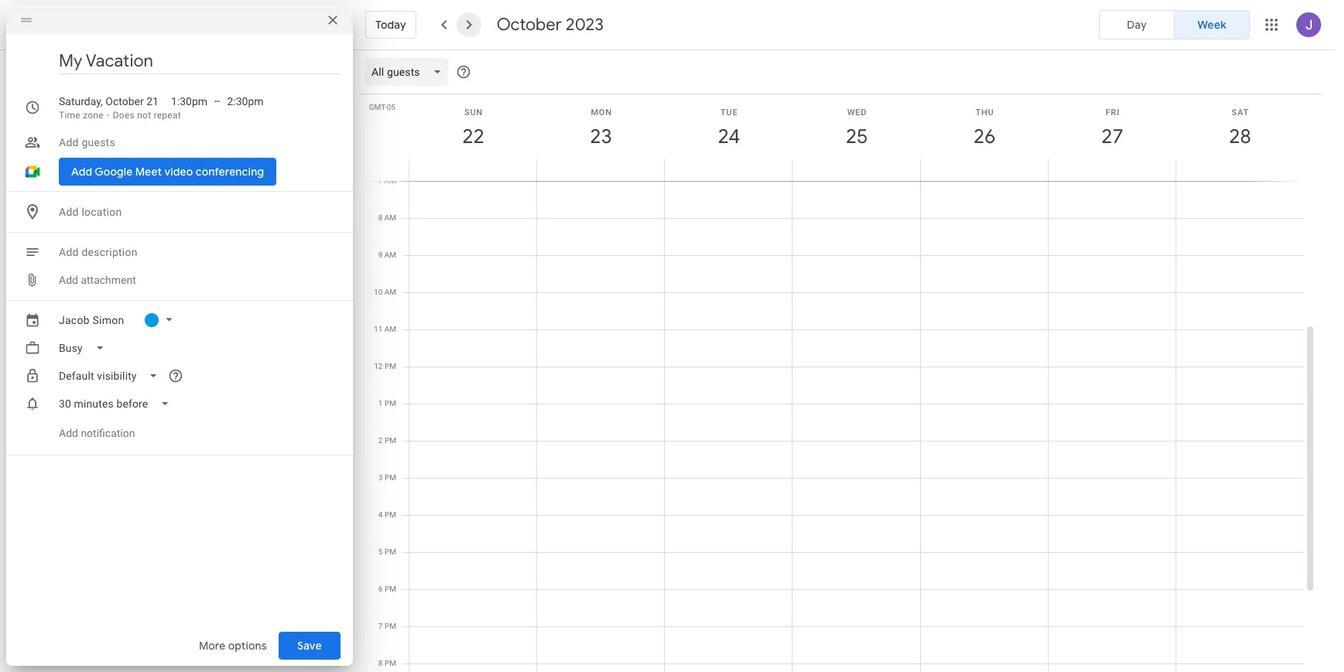 Task type: describe. For each thing, give the bounding box(es) containing it.
add for add guests
[[59, 136, 79, 149]]

repeat
[[154, 110, 181, 121]]

1:30pm
[[171, 95, 208, 108]]

add for add description
[[59, 246, 79, 259]]

does not repeat
[[113, 110, 181, 121]]

attachment
[[81, 274, 136, 286]]

9 am
[[378, 251, 396, 259]]

pm for 4 pm
[[385, 511, 396, 520]]

2
[[379, 437, 383, 445]]

pm for 2 pm
[[385, 437, 396, 445]]

5 pm
[[379, 548, 396, 557]]

7 pm
[[379, 623, 396, 631]]

add for add attachment
[[59, 274, 78, 286]]

simon
[[93, 314, 124, 327]]

add notification
[[59, 427, 135, 440]]

21
[[146, 95, 159, 108]]

to element
[[214, 94, 221, 109]]

27
[[1101, 124, 1123, 149]]

add description
[[59, 246, 138, 259]]

grid containing 22
[[359, 50, 1317, 673]]

pm for 3 pm
[[385, 474, 396, 482]]

pm for 5 pm
[[385, 548, 396, 557]]

notification
[[81, 427, 135, 440]]

add location
[[59, 206, 122, 218]]

7 am
[[378, 177, 396, 185]]

wed
[[848, 108, 867, 118]]

guests
[[82, 136, 115, 149]]

mon
[[591, 108, 612, 118]]

add attachment button
[[53, 266, 142, 294]]

0 horizontal spatial october
[[106, 95, 144, 108]]

11
[[374, 325, 383, 334]]

24
[[717, 124, 739, 149]]

2 pm
[[379, 437, 396, 445]]

saturday, october 21
[[59, 95, 159, 108]]

12 pm
[[374, 362, 396, 371]]

am for 8 am
[[385, 214, 396, 222]]

23
[[589, 124, 611, 149]]

pm for 1 pm
[[385, 400, 396, 408]]

add notification button
[[53, 415, 141, 452]]

Add title text field
[[59, 50, 341, 73]]

pm for 7 pm
[[385, 623, 396, 631]]

does
[[113, 110, 135, 121]]

Week radio
[[1175, 10, 1250, 39]]

add for add notification
[[59, 427, 78, 440]]

am for 11 am
[[385, 325, 396, 334]]

8 pm
[[379, 660, 396, 668]]

28
[[1229, 124, 1251, 149]]

10
[[374, 288, 383, 297]]

monday, october 23 element
[[584, 119, 619, 155]]

–
[[214, 95, 221, 108]]

add location button
[[53, 198, 341, 226]]

thursday, october 26 element
[[967, 119, 1003, 155]]

8 for 8 am
[[378, 214, 383, 222]]

05
[[387, 103, 396, 111]]

4 pm
[[379, 511, 396, 520]]

Day radio
[[1099, 10, 1175, 39]]

1 pm
[[379, 400, 396, 408]]

pm for 8 pm
[[385, 660, 396, 668]]

jacob simon
[[59, 314, 124, 327]]

zone
[[83, 110, 104, 121]]

pm for 12 pm
[[385, 362, 396, 371]]

27 column header
[[1048, 94, 1177, 181]]

am for 9 am
[[385, 251, 396, 259]]

friday, october 27 element
[[1095, 119, 1131, 155]]

7 for 7 pm
[[379, 623, 383, 631]]

25
[[845, 124, 867, 149]]

wed 25
[[845, 108, 867, 149]]

5
[[379, 548, 383, 557]]



Task type: vqa. For each thing, say whether or not it's contained in the screenshot.
row group
no



Task type: locate. For each thing, give the bounding box(es) containing it.
9 pm from the top
[[385, 660, 396, 668]]

0 vertical spatial 8
[[378, 214, 383, 222]]

october up 'does'
[[106, 95, 144, 108]]

october
[[497, 14, 562, 36], [106, 95, 144, 108]]

add up add attachment
[[59, 246, 79, 259]]

wednesday, october 25 element
[[839, 119, 875, 155]]

8
[[378, 214, 383, 222], [379, 660, 383, 668]]

4 am from the top
[[385, 288, 396, 297]]

22
[[461, 124, 484, 149]]

12
[[374, 362, 383, 371]]

sat 28
[[1229, 108, 1251, 149]]

2 am from the top
[[385, 214, 396, 222]]

1 add from the top
[[59, 136, 79, 149]]

11 am
[[374, 325, 396, 334]]

26
[[973, 124, 995, 149]]

2 8 from the top
[[379, 660, 383, 668]]

1:30pm – 2:30pm
[[171, 95, 264, 108]]

0 vertical spatial october
[[497, 14, 562, 36]]

sunday, october 22 element
[[456, 119, 491, 155]]

am for 7 am
[[385, 177, 396, 185]]

26 column header
[[920, 94, 1049, 181]]

sun 22
[[461, 108, 484, 149]]

today button
[[365, 6, 416, 43]]

7 for 7 am
[[378, 177, 383, 185]]

am up 8 am
[[385, 177, 396, 185]]

sun
[[465, 108, 483, 118]]

pm
[[385, 362, 396, 371], [385, 400, 396, 408], [385, 437, 396, 445], [385, 474, 396, 482], [385, 511, 396, 520], [385, 548, 396, 557], [385, 585, 396, 594], [385, 623, 396, 631], [385, 660, 396, 668]]

add left location
[[59, 206, 79, 218]]

3 add from the top
[[59, 246, 79, 259]]

2023
[[566, 14, 604, 36]]

2:30pm
[[227, 95, 264, 108]]

3
[[379, 474, 383, 482]]

3 am from the top
[[385, 251, 396, 259]]

saturday, october 28 element
[[1223, 119, 1259, 155]]

am
[[385, 177, 396, 185], [385, 214, 396, 222], [385, 251, 396, 259], [385, 288, 396, 297], [385, 325, 396, 334]]

fri 27
[[1101, 108, 1123, 149]]

6
[[379, 585, 383, 594]]

add left attachment
[[59, 274, 78, 286]]

3 pm
[[379, 474, 396, 482]]

1 8 from the top
[[378, 214, 383, 222]]

thu
[[976, 108, 995, 118]]

saturday,
[[59, 95, 103, 108]]

tuesday, october 24 element
[[711, 119, 747, 155]]

22 column header
[[409, 94, 537, 181]]

fri
[[1106, 108, 1120, 118]]

tue 24
[[717, 108, 739, 149]]

pm right 1
[[385, 400, 396, 408]]

week
[[1198, 18, 1227, 32]]

am right 10
[[385, 288, 396, 297]]

28 column header
[[1176, 94, 1305, 181]]

pm right 5 on the bottom left
[[385, 548, 396, 557]]

6 pm from the top
[[385, 548, 396, 557]]

7 pm from the top
[[385, 585, 396, 594]]

am right 9
[[385, 251, 396, 259]]

add guests
[[59, 136, 115, 149]]

5 pm from the top
[[385, 511, 396, 520]]

1 vertical spatial october
[[106, 95, 144, 108]]

option group
[[1099, 10, 1250, 39]]

add guests button
[[53, 129, 341, 156]]

None field
[[365, 58, 454, 86], [53, 334, 117, 362], [53, 362, 171, 390], [53, 390, 182, 418], [365, 58, 454, 86], [53, 334, 117, 362], [53, 362, 171, 390], [53, 390, 182, 418]]

pm down 6 pm
[[385, 623, 396, 631]]

add description button
[[53, 238, 341, 266]]

8 for 8 pm
[[379, 660, 383, 668]]

2 add from the top
[[59, 206, 79, 218]]

gmt-05
[[369, 103, 396, 111]]

10 am
[[374, 288, 396, 297]]

time
[[59, 110, 80, 121]]

8 up 9
[[378, 214, 383, 222]]

location
[[82, 206, 122, 218]]

1 am from the top
[[385, 177, 396, 185]]

pm right 6
[[385, 585, 396, 594]]

not
[[137, 110, 151, 121]]

pm right '3'
[[385, 474, 396, 482]]

1 horizontal spatial october
[[497, 14, 562, 36]]

jacob
[[59, 314, 90, 327]]

mon 23
[[589, 108, 612, 149]]

5 add from the top
[[59, 427, 78, 440]]

1 pm from the top
[[385, 362, 396, 371]]

2 7 from the top
[[379, 623, 383, 631]]

24 column header
[[665, 94, 793, 181]]

sat
[[1232, 108, 1250, 118]]

am down 7 am
[[385, 214, 396, 222]]

today
[[376, 18, 406, 32]]

thu 26
[[973, 108, 995, 149]]

pm down 7 pm
[[385, 660, 396, 668]]

9
[[378, 251, 383, 259]]

2 pm from the top
[[385, 400, 396, 408]]

add left notification at the left of page
[[59, 427, 78, 440]]

description
[[82, 246, 138, 259]]

1 vertical spatial 7
[[379, 623, 383, 631]]

7 down 6
[[379, 623, 383, 631]]

4
[[379, 511, 383, 520]]

tue
[[721, 108, 738, 118]]

am right 11
[[385, 325, 396, 334]]

3 pm from the top
[[385, 437, 396, 445]]

october 2023
[[497, 14, 604, 36]]

grid
[[359, 50, 1317, 673]]

8 down 7 pm
[[379, 660, 383, 668]]

pm right the '2'
[[385, 437, 396, 445]]

add for add location
[[59, 206, 79, 218]]

6 pm
[[379, 585, 396, 594]]

1
[[379, 400, 383, 408]]

5 am from the top
[[385, 325, 396, 334]]

25 column header
[[792, 94, 921, 181]]

time zone
[[59, 110, 104, 121]]

add
[[59, 136, 79, 149], [59, 206, 79, 218], [59, 246, 79, 259], [59, 274, 78, 286], [59, 427, 78, 440]]

pm for 6 pm
[[385, 585, 396, 594]]

0 vertical spatial 7
[[378, 177, 383, 185]]

23 column header
[[537, 94, 665, 181]]

option group containing day
[[1099, 10, 1250, 39]]

4 pm from the top
[[385, 474, 396, 482]]

1 vertical spatial 8
[[379, 660, 383, 668]]

7
[[378, 177, 383, 185], [379, 623, 383, 631]]

8 am
[[378, 214, 396, 222]]

8 pm from the top
[[385, 623, 396, 631]]

day
[[1127, 18, 1147, 32]]

4 add from the top
[[59, 274, 78, 286]]

am for 10 am
[[385, 288, 396, 297]]

add down time
[[59, 136, 79, 149]]

october left 2023
[[497, 14, 562, 36]]

add attachment
[[59, 274, 136, 286]]

1 7 from the top
[[378, 177, 383, 185]]

gmt-
[[369, 103, 387, 111]]

pm right 4
[[385, 511, 396, 520]]

7 up 8 am
[[378, 177, 383, 185]]

pm right 12
[[385, 362, 396, 371]]



